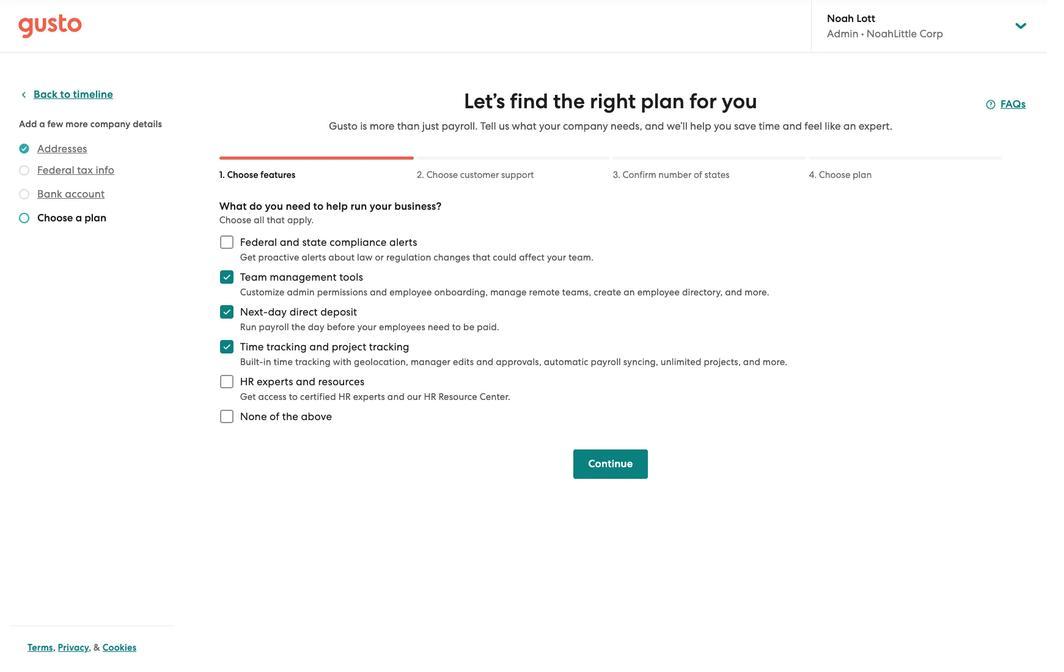 Task type: locate. For each thing, give the bounding box(es) containing it.
automatic
[[544, 357, 589, 368]]

alerts down state
[[302, 252, 326, 263]]

of down access
[[270, 410, 280, 423]]

hr down resources
[[339, 391, 351, 402]]

and down 'or'
[[370, 287, 387, 298]]

choose left customer
[[427, 169, 458, 180]]

1 horizontal spatial alerts
[[390, 236, 417, 248]]

that inside what do you need to help run your business? choose all that apply.
[[267, 215, 285, 226]]

1 horizontal spatial ,
[[89, 642, 91, 653]]

0 horizontal spatial plan
[[84, 212, 106, 224]]

the inside let's find the right plan for you gusto is more than just payroll. tell us what your company needs, and we'll help you save time and feel like an expert.
[[553, 89, 585, 114]]

need
[[286, 200, 311, 213], [428, 322, 450, 333]]

edits
[[453, 357, 474, 368]]

your
[[539, 120, 561, 132], [370, 200, 392, 213], [547, 252, 566, 263], [358, 322, 377, 333]]

0 vertical spatial the
[[553, 89, 585, 114]]

1 vertical spatial help
[[326, 200, 348, 213]]

more
[[66, 119, 88, 130], [370, 120, 395, 132]]

customer
[[460, 169, 499, 180]]

check image
[[19, 189, 29, 199]]

choose up what
[[227, 169, 258, 180]]

plan down expert.
[[853, 169, 872, 180]]

federal down 'addresses' button
[[37, 164, 74, 176]]

your right what
[[539, 120, 561, 132]]

the right find
[[553, 89, 585, 114]]

compliance
[[330, 236, 387, 248]]

let's
[[464, 89, 505, 114]]

expert.
[[859, 120, 893, 132]]

check image
[[19, 165, 29, 176], [19, 213, 29, 223]]

0 horizontal spatial an
[[624, 287, 635, 298]]

permissions
[[317, 287, 368, 298]]

plan inside let's find the right plan for you gusto is more than just payroll. tell us what your company needs, and we'll help you save time and feel like an expert.
[[641, 89, 685, 114]]

Federal and state compliance alerts checkbox
[[213, 229, 240, 256]]

1 vertical spatial alerts
[[302, 252, 326, 263]]

0 horizontal spatial payroll
[[259, 322, 289, 333]]

gusto
[[329, 120, 358, 132]]

to up "apply."
[[313, 200, 324, 213]]

2 check image from the top
[[19, 213, 29, 223]]

apply.
[[287, 215, 314, 226]]

alerts up regulation
[[390, 236, 417, 248]]

needs,
[[611, 120, 643, 132]]

your left team.
[[547, 252, 566, 263]]

need inside what do you need to help run your business? choose all that apply.
[[286, 200, 311, 213]]

need up "apply."
[[286, 200, 311, 213]]

direct
[[290, 306, 318, 318]]

0 vertical spatial experts
[[257, 375, 293, 388]]

plan inside list
[[84, 212, 106, 224]]

more right few
[[66, 119, 88, 130]]

like
[[825, 120, 841, 132]]

check image down circle check icon on the top of page
[[19, 165, 29, 176]]

affect
[[519, 252, 545, 263]]

1 vertical spatial payroll
[[591, 357, 621, 368]]

choose a plan list
[[19, 141, 169, 228]]

an right create
[[624, 287, 635, 298]]

0 horizontal spatial help
[[326, 200, 348, 213]]

0 vertical spatial plan
[[641, 89, 685, 114]]

your right run
[[370, 200, 392, 213]]

above
[[301, 410, 332, 423]]

features
[[261, 169, 296, 180]]

0 vertical spatial alerts
[[390, 236, 417, 248]]

1 horizontal spatial need
[[428, 322, 450, 333]]

1 vertical spatial federal
[[240, 236, 277, 248]]

a down the account
[[75, 212, 82, 224]]

0 horizontal spatial alerts
[[302, 252, 326, 263]]

add
[[19, 119, 37, 130]]

certified
[[300, 391, 336, 402]]

0 vertical spatial get
[[240, 252, 256, 263]]

experts down resources
[[353, 391, 385, 402]]

the down 'next-day direct deposit'
[[292, 322, 306, 333]]

0 vertical spatial time
[[759, 120, 780, 132]]

more inside let's find the right plan for you gusto is more than just payroll. tell us what your company needs, and we'll help you save time and feel like an expert.
[[370, 120, 395, 132]]

employee
[[390, 287, 432, 298], [638, 287, 680, 298]]

company inside let's find the right plan for you gusto is more than just payroll. tell us what your company needs, and we'll help you save time and feel like an expert.
[[563, 120, 608, 132]]

hr experts and resources
[[240, 375, 365, 388]]

project
[[332, 341, 367, 353]]

that left could
[[473, 252, 491, 263]]

1 horizontal spatial help
[[690, 120, 712, 132]]

manage
[[491, 287, 527, 298]]

center.
[[480, 391, 511, 402]]

and down before
[[310, 341, 329, 353]]

more right is
[[370, 120, 395, 132]]

choose inside what do you need to help run your business? choose all that apply.
[[219, 215, 252, 226]]

alerts
[[390, 236, 417, 248], [302, 252, 326, 263]]

employee left directory,
[[638, 287, 680, 298]]

federal inside button
[[37, 164, 74, 176]]

1 , from the left
[[53, 642, 56, 653]]

1 vertical spatial time
[[274, 357, 293, 368]]

, left &
[[89, 642, 91, 653]]

need left be
[[428, 322, 450, 333]]

0 horizontal spatial federal
[[37, 164, 74, 176]]

1 horizontal spatial a
[[75, 212, 82, 224]]

company down the timeline
[[90, 119, 131, 130]]

1 vertical spatial a
[[75, 212, 82, 224]]

1 get from the top
[[240, 252, 256, 263]]

to down hr experts and resources
[[289, 391, 298, 402]]

1 vertical spatial need
[[428, 322, 450, 333]]

details
[[133, 119, 162, 130]]

employee down regulation
[[390, 287, 432, 298]]

experts
[[257, 375, 293, 388], [353, 391, 385, 402]]

2 horizontal spatial hr
[[424, 391, 436, 402]]

experts up access
[[257, 375, 293, 388]]

a for few
[[39, 119, 45, 130]]

do
[[249, 200, 262, 213]]

HR experts and resources checkbox
[[213, 368, 240, 395]]

home image
[[18, 14, 82, 38]]

with
[[333, 357, 352, 368]]

0 horizontal spatial a
[[39, 119, 45, 130]]

2 get from the top
[[240, 391, 256, 402]]

addresses
[[37, 142, 87, 155]]

1 horizontal spatial plan
[[641, 89, 685, 114]]

2 vertical spatial the
[[282, 410, 299, 423]]

1 horizontal spatial day
[[308, 322, 325, 333]]

0 horizontal spatial employee
[[390, 287, 432, 298]]

0 vertical spatial that
[[267, 215, 285, 226]]

an
[[844, 120, 856, 132], [624, 287, 635, 298]]

1 horizontal spatial employee
[[638, 287, 680, 298]]

2 vertical spatial plan
[[84, 212, 106, 224]]

choose for choose plan
[[819, 169, 851, 180]]

0 vertical spatial of
[[694, 169, 703, 180]]

1 horizontal spatial that
[[473, 252, 491, 263]]

1 horizontal spatial of
[[694, 169, 703, 180]]

deposit
[[321, 306, 357, 318]]

noahlittle
[[867, 28, 917, 40]]

that
[[267, 215, 285, 226], [473, 252, 491, 263]]

of left states
[[694, 169, 703, 180]]

you left 'save'
[[714, 120, 732, 132]]

1 horizontal spatial federal
[[240, 236, 277, 248]]

0 horizontal spatial time
[[274, 357, 293, 368]]

day down direct
[[308, 322, 325, 333]]

choose inside list
[[37, 212, 73, 224]]

choose down bank
[[37, 212, 73, 224]]

your inside let's find the right plan for you gusto is more than just payroll. tell us what your company needs, and we'll help you save time and feel like an expert.
[[539, 120, 561, 132]]

more. right directory,
[[745, 287, 770, 298]]

tracking up geolocation,
[[369, 341, 410, 353]]

your right before
[[358, 322, 377, 333]]

state
[[302, 236, 327, 248]]

you right do
[[265, 200, 283, 213]]

corp
[[920, 28, 944, 40]]

terms link
[[28, 642, 53, 653]]

built-
[[240, 357, 263, 368]]

team management tools
[[240, 271, 363, 283]]

1 horizontal spatial company
[[563, 120, 608, 132]]

an right like
[[844, 120, 856, 132]]

0 vertical spatial need
[[286, 200, 311, 213]]

0 horizontal spatial of
[[270, 410, 280, 423]]

to inside button
[[60, 88, 71, 101]]

1 horizontal spatial an
[[844, 120, 856, 132]]

choose down what
[[219, 215, 252, 226]]

1 vertical spatial plan
[[853, 169, 872, 180]]

get up none
[[240, 391, 256, 402]]

more.
[[745, 287, 770, 298], [763, 357, 788, 368]]

time
[[759, 120, 780, 132], [274, 357, 293, 368]]

get
[[240, 252, 256, 263], [240, 391, 256, 402]]

0 horizontal spatial ,
[[53, 642, 56, 653]]

of
[[694, 169, 703, 180], [270, 410, 280, 423]]

payroll.
[[442, 120, 478, 132]]

1 horizontal spatial time
[[759, 120, 780, 132]]

1 vertical spatial experts
[[353, 391, 385, 402]]

1 vertical spatial day
[[308, 322, 325, 333]]

1 employee from the left
[[390, 287, 432, 298]]

1 vertical spatial get
[[240, 391, 256, 402]]

2 vertical spatial you
[[265, 200, 283, 213]]

0 vertical spatial a
[[39, 119, 45, 130]]

0 vertical spatial help
[[690, 120, 712, 132]]

geolocation,
[[354, 357, 409, 368]]

the left above at the bottom of the page
[[282, 410, 299, 423]]

0 horizontal spatial that
[[267, 215, 285, 226]]

more. right projects,
[[763, 357, 788, 368]]

unlimited
[[661, 357, 702, 368]]

payroll left the syncing,
[[591, 357, 621, 368]]

1 vertical spatial the
[[292, 322, 306, 333]]

to left be
[[452, 322, 461, 333]]

syncing,
[[624, 357, 659, 368]]

help right we'll at right
[[690, 120, 712, 132]]

than
[[397, 120, 420, 132]]

plan down the account
[[84, 212, 106, 224]]

access
[[258, 391, 287, 402]]

1 horizontal spatial more
[[370, 120, 395, 132]]

0 vertical spatial check image
[[19, 165, 29, 176]]

1 horizontal spatial experts
[[353, 391, 385, 402]]

time right 'save'
[[759, 120, 780, 132]]

company
[[90, 119, 131, 130], [563, 120, 608, 132]]

number
[[659, 169, 692, 180]]

1 vertical spatial of
[[270, 410, 280, 423]]

states
[[705, 169, 730, 180]]

noah lott admin • noahlittle corp
[[827, 12, 944, 40]]

0 vertical spatial more.
[[745, 287, 770, 298]]

check image down check icon
[[19, 213, 29, 223]]

and left feel on the top of the page
[[783, 120, 802, 132]]

just
[[422, 120, 439, 132]]

2 horizontal spatial plan
[[853, 169, 872, 180]]

help left run
[[326, 200, 348, 213]]

support
[[501, 169, 534, 180]]

0 vertical spatial day
[[268, 306, 287, 318]]

account
[[65, 188, 105, 200]]

a for plan
[[75, 212, 82, 224]]

before
[[327, 322, 355, 333]]

1 horizontal spatial hr
[[339, 391, 351, 402]]

day down customize at the top of page
[[268, 306, 287, 318]]

0 horizontal spatial need
[[286, 200, 311, 213]]

0 vertical spatial you
[[722, 89, 758, 114]]

payroll down next-
[[259, 322, 289, 333]]

choose down like
[[819, 169, 851, 180]]

1 vertical spatial check image
[[19, 213, 29, 223]]

manager
[[411, 357, 451, 368]]

federal down all
[[240, 236, 277, 248]]

payroll
[[259, 322, 289, 333], [591, 357, 621, 368]]

a inside choose a plan list
[[75, 212, 82, 224]]

hr right our
[[424, 391, 436, 402]]

right
[[590, 89, 636, 114]]

0 vertical spatial an
[[844, 120, 856, 132]]

run payroll the day before your employees need to be paid.
[[240, 322, 500, 333]]

a left few
[[39, 119, 45, 130]]

0 vertical spatial federal
[[37, 164, 74, 176]]

company down right
[[563, 120, 608, 132]]

federal
[[37, 164, 74, 176], [240, 236, 277, 248]]

you up 'save'
[[722, 89, 758, 114]]

get up team
[[240, 252, 256, 263]]

get for federal
[[240, 252, 256, 263]]

that right all
[[267, 215, 285, 226]]

0 horizontal spatial day
[[268, 306, 287, 318]]

to right back
[[60, 88, 71, 101]]

plan up we'll at right
[[641, 89, 685, 114]]

plan
[[641, 89, 685, 114], [853, 169, 872, 180], [84, 212, 106, 224]]

business?
[[395, 200, 442, 213]]

what
[[219, 200, 247, 213]]

1 horizontal spatial payroll
[[591, 357, 621, 368]]

hr
[[240, 375, 254, 388], [339, 391, 351, 402], [424, 391, 436, 402]]

time right in
[[274, 357, 293, 368]]

for
[[690, 89, 717, 114]]

resource
[[439, 391, 477, 402]]

, left the privacy
[[53, 642, 56, 653]]

hr down built-
[[240, 375, 254, 388]]

team.
[[569, 252, 594, 263]]



Task type: describe. For each thing, give the bounding box(es) containing it.
bank
[[37, 188, 62, 200]]

info
[[96, 164, 114, 176]]

resources
[[318, 375, 365, 388]]

time
[[240, 341, 264, 353]]

&
[[94, 642, 100, 653]]

choose customer support
[[427, 169, 534, 180]]

1 vertical spatial that
[[473, 252, 491, 263]]

save
[[734, 120, 756, 132]]

projects,
[[704, 357, 741, 368]]

directory,
[[682, 287, 723, 298]]

faqs button
[[986, 97, 1026, 112]]

•
[[861, 28, 864, 40]]

bank account
[[37, 188, 105, 200]]

none of the above
[[240, 410, 332, 423]]

cookies
[[103, 642, 137, 653]]

1 vertical spatial you
[[714, 120, 732, 132]]

0 horizontal spatial experts
[[257, 375, 293, 388]]

choose for choose customer support
[[427, 169, 458, 180]]

in
[[263, 357, 271, 368]]

and left we'll at right
[[645, 120, 664, 132]]

federal tax info
[[37, 164, 114, 176]]

is
[[360, 120, 367, 132]]

get access to certified hr experts and our hr resource center.
[[240, 391, 511, 402]]

or
[[375, 252, 384, 263]]

Next-day direct deposit checkbox
[[213, 298, 240, 325]]

2 employee from the left
[[638, 287, 680, 298]]

management
[[270, 271, 337, 283]]

add a few more company details
[[19, 119, 162, 130]]

choose features
[[227, 169, 296, 180]]

privacy link
[[58, 642, 89, 653]]

none
[[240, 410, 267, 423]]

tell
[[481, 120, 496, 132]]

0 vertical spatial payroll
[[259, 322, 289, 333]]

the for of
[[282, 410, 299, 423]]

federal tax info button
[[37, 163, 114, 177]]

admin
[[287, 287, 315, 298]]

be
[[464, 322, 475, 333]]

lott
[[857, 12, 876, 25]]

we'll
[[667, 120, 688, 132]]

us
[[499, 120, 509, 132]]

and right projects,
[[744, 357, 761, 368]]

faqs
[[1001, 98, 1026, 111]]

1 check image from the top
[[19, 165, 29, 176]]

built-in time tracking with geolocation, manager edits and approvals, automatic payroll syncing, unlimited projects, and more.
[[240, 357, 788, 368]]

and up proactive
[[280, 236, 300, 248]]

approvals,
[[496, 357, 542, 368]]

the for find
[[553, 89, 585, 114]]

terms
[[28, 642, 53, 653]]

choose plan
[[819, 169, 872, 180]]

cookies button
[[103, 640, 137, 655]]

employees
[[379, 322, 426, 333]]

back to timeline
[[34, 88, 113, 101]]

time inside let's find the right plan for you gusto is more than just payroll. tell us what your company needs, and we'll help you save time and feel like an expert.
[[759, 120, 780, 132]]

Time tracking and project tracking checkbox
[[213, 333, 240, 360]]

law
[[357, 252, 373, 263]]

confirm
[[623, 169, 657, 180]]

tracking up in
[[267, 341, 307, 353]]

few
[[47, 119, 63, 130]]

and left our
[[388, 391, 405, 402]]

could
[[493, 252, 517, 263]]

your inside what do you need to help run your business? choose all that apply.
[[370, 200, 392, 213]]

federal for federal tax info
[[37, 164, 74, 176]]

Team management tools checkbox
[[213, 264, 240, 290]]

customize
[[240, 287, 285, 298]]

you inside what do you need to help run your business? choose all that apply.
[[265, 200, 283, 213]]

regulation
[[386, 252, 431, 263]]

timeline
[[73, 88, 113, 101]]

onboarding,
[[434, 287, 488, 298]]

federal for federal and state compliance alerts
[[240, 236, 277, 248]]

and right directory,
[[725, 287, 743, 298]]

choose for choose features
[[227, 169, 258, 180]]

bank account button
[[37, 187, 105, 201]]

create
[[594, 287, 622, 298]]

run
[[351, 200, 367, 213]]

an inside let's find the right plan for you gusto is more than just payroll. tell us what your company needs, and we'll help you save time and feel like an expert.
[[844, 120, 856, 132]]

about
[[329, 252, 355, 263]]

circle check image
[[19, 141, 29, 156]]

0 horizontal spatial hr
[[240, 375, 254, 388]]

all
[[254, 215, 265, 226]]

get for hr
[[240, 391, 256, 402]]

terms , privacy , & cookies
[[28, 642, 137, 653]]

addresses button
[[37, 141, 87, 156]]

tax
[[77, 164, 93, 176]]

federal and state compliance alerts
[[240, 236, 417, 248]]

tracking down time tracking and project tracking in the left bottom of the page
[[295, 357, 331, 368]]

the for payroll
[[292, 322, 306, 333]]

choose for choose a plan
[[37, 212, 73, 224]]

0 horizontal spatial company
[[90, 119, 131, 130]]

0 horizontal spatial more
[[66, 119, 88, 130]]

help inside what do you need to help run your business? choose all that apply.
[[326, 200, 348, 213]]

1 vertical spatial more.
[[763, 357, 788, 368]]

feel
[[805, 120, 823, 132]]

back
[[34, 88, 58, 101]]

admin
[[827, 28, 859, 40]]

and right edits in the bottom left of the page
[[476, 357, 494, 368]]

what do you need to help run your business? choose all that apply.
[[219, 200, 442, 226]]

our
[[407, 391, 422, 402]]

help inside let's find the right plan for you gusto is more than just payroll. tell us what your company needs, and we'll help you save time and feel like an expert.
[[690, 120, 712, 132]]

1 vertical spatial an
[[624, 287, 635, 298]]

next-
[[240, 306, 268, 318]]

2 , from the left
[[89, 642, 91, 653]]

and up certified
[[296, 375, 316, 388]]

remote
[[529, 287, 560, 298]]

privacy
[[58, 642, 89, 653]]

changes
[[434, 252, 470, 263]]

customize admin permissions and employee onboarding, manage remote teams, create an employee directory, and more.
[[240, 287, 770, 298]]

continue button
[[574, 449, 648, 479]]

back to timeline button
[[19, 87, 113, 102]]

confirm number of states
[[623, 169, 730, 180]]

None of the above checkbox
[[213, 403, 240, 430]]

to inside what do you need to help run your business? choose all that apply.
[[313, 200, 324, 213]]

what
[[512, 120, 537, 132]]

paid.
[[477, 322, 500, 333]]



Task type: vqa. For each thing, say whether or not it's contained in the screenshot.
Review And Submit
no



